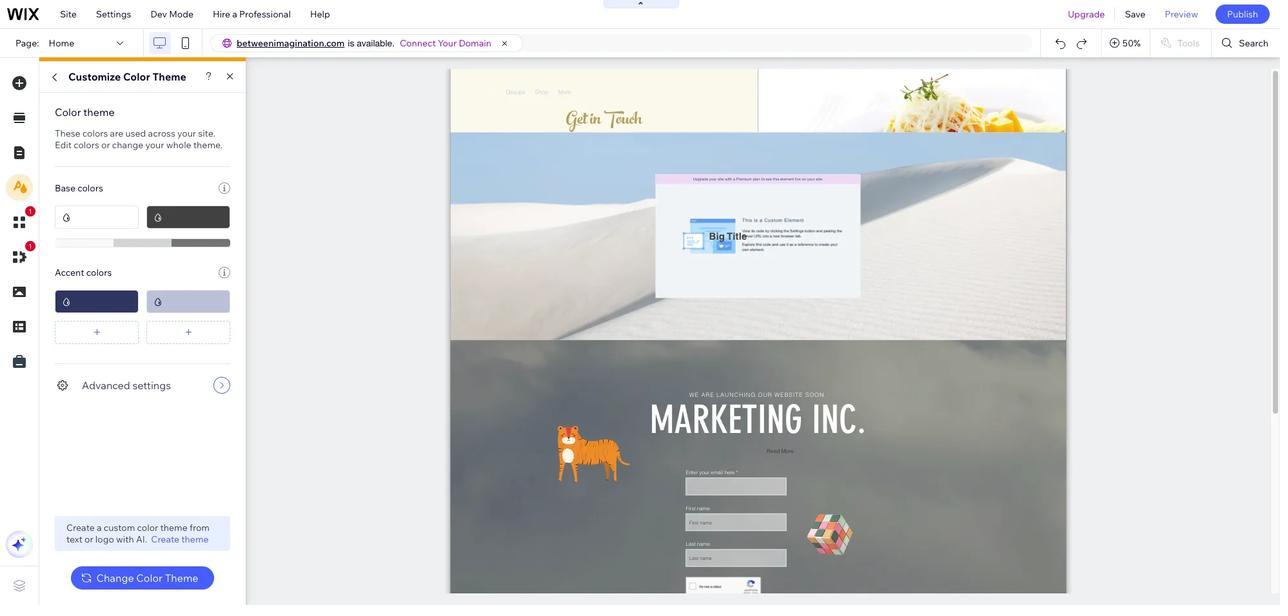 Task type: locate. For each thing, give the bounding box(es) containing it.
0 vertical spatial 1 button
[[6, 206, 35, 236]]

preview
[[1165, 8, 1198, 20]]

theme inside create a custom color theme from text or logo with ai.
[[160, 522, 188, 534]]

colors right base
[[78, 183, 103, 194]]

colors for these
[[82, 128, 108, 139]]

theme.
[[193, 139, 223, 151]]

text
[[66, 534, 82, 546]]

create right ai.
[[151, 534, 179, 546]]

custom
[[104, 522, 135, 534]]

1 horizontal spatial or
[[101, 139, 110, 151]]

0 vertical spatial color
[[123, 70, 150, 83]]

across
[[148, 128, 175, 139]]

connect
[[400, 37, 436, 49]]

50%
[[1123, 37, 1141, 49]]

a right hire on the top left of the page
[[232, 8, 237, 20]]

1 vertical spatial 1
[[28, 243, 32, 250]]

or
[[101, 139, 110, 151], [85, 534, 93, 546]]

2 1 button from the top
[[6, 241, 35, 271]]

0 horizontal spatial or
[[85, 534, 93, 546]]

base colors
[[55, 183, 103, 194]]

0 vertical spatial or
[[101, 139, 110, 151]]

these
[[55, 128, 80, 139]]

1
[[28, 208, 32, 215], [28, 243, 32, 250]]

theme for color
[[83, 106, 115, 119]]

0 horizontal spatial create
[[66, 522, 95, 534]]

betweenimagination.com
[[237, 37, 345, 49]]

save
[[1125, 8, 1146, 20]]

create
[[66, 522, 95, 534], [151, 534, 179, 546]]

create inside create a custom color theme from text or logo with ai.
[[66, 522, 95, 534]]

hire a professional
[[213, 8, 291, 20]]

hire
[[213, 8, 230, 20]]

colors right edit
[[74, 139, 99, 151]]

your left site.
[[177, 128, 196, 139]]

or right text
[[85, 534, 93, 546]]

colors
[[82, 128, 108, 139], [74, 139, 99, 151], [78, 183, 103, 194], [86, 267, 112, 279]]

theme
[[83, 106, 115, 119], [160, 522, 188, 534], [181, 534, 209, 546]]

from
[[190, 522, 210, 534]]

theme
[[153, 70, 186, 83], [165, 572, 198, 585]]

color inside button
[[136, 572, 163, 585]]

theme right color
[[181, 534, 209, 546]]

0 vertical spatial 1
[[28, 208, 32, 215]]

0 vertical spatial a
[[232, 8, 237, 20]]

colors right accent
[[86, 267, 112, 279]]

1 vertical spatial or
[[85, 534, 93, 546]]

a for custom
[[97, 522, 102, 534]]

or left change
[[101, 139, 110, 151]]

colors left are
[[82, 128, 108, 139]]

color
[[123, 70, 150, 83], [55, 106, 81, 119], [136, 572, 163, 585]]

2 1 from the top
[[28, 243, 32, 250]]

customize
[[68, 70, 121, 83]]

settings
[[133, 379, 171, 392]]

customize color theme
[[68, 70, 186, 83]]

available.
[[357, 38, 395, 48]]

theme for change color theme
[[165, 572, 198, 585]]

color up these
[[55, 106, 81, 119]]

1 for second 1 button from the top
[[28, 243, 32, 250]]

your left whole
[[145, 139, 164, 151]]

theme up across
[[153, 70, 186, 83]]

site.
[[198, 128, 215, 139]]

ai.
[[136, 534, 147, 546]]

with
[[116, 534, 134, 546]]

dev mode
[[151, 8, 194, 20]]

theme down create theme
[[165, 572, 198, 585]]

theme left from
[[160, 522, 188, 534]]

1 1 button from the top
[[6, 206, 35, 236]]

1 1 from the top
[[28, 208, 32, 215]]

0 vertical spatial theme
[[153, 70, 186, 83]]

create for create a custom color theme from text or logo with ai.
[[66, 522, 95, 534]]

upgrade
[[1068, 8, 1105, 20]]

1 for first 1 button
[[28, 208, 32, 215]]

0 horizontal spatial a
[[97, 522, 102, 534]]

your
[[177, 128, 196, 139], [145, 139, 164, 151]]

create theme
[[151, 534, 209, 546]]

a
[[232, 8, 237, 20], [97, 522, 102, 534]]

theme inside button
[[165, 572, 198, 585]]

publish button
[[1216, 5, 1270, 24]]

colors for base
[[78, 183, 103, 194]]

1 vertical spatial theme
[[165, 572, 198, 585]]

1 horizontal spatial create
[[151, 534, 179, 546]]

create for create theme
[[151, 534, 179, 546]]

a left custom
[[97, 522, 102, 534]]

color theme
[[55, 106, 115, 119]]

advanced settings
[[82, 379, 171, 392]]

help
[[310, 8, 330, 20]]

change color theme button
[[71, 567, 214, 590]]

tools
[[1178, 37, 1200, 49]]

a inside create a custom color theme from text or logo with ai.
[[97, 522, 102, 534]]

2 vertical spatial color
[[136, 572, 163, 585]]

publish
[[1227, 8, 1258, 20]]

1 vertical spatial 1 button
[[6, 241, 35, 271]]

are
[[110, 128, 123, 139]]

1 button
[[6, 206, 35, 236], [6, 241, 35, 271]]

1 vertical spatial a
[[97, 522, 102, 534]]

a for professional
[[232, 8, 237, 20]]

color right change
[[136, 572, 163, 585]]

color right customize
[[123, 70, 150, 83]]

accent
[[55, 267, 84, 279]]

change
[[112, 139, 143, 151]]

theme up are
[[83, 106, 115, 119]]

create left 'logo'
[[66, 522, 95, 534]]

1 horizontal spatial a
[[232, 8, 237, 20]]



Task type: describe. For each thing, give the bounding box(es) containing it.
color for change
[[136, 572, 163, 585]]

whole
[[166, 139, 191, 151]]

color
[[137, 522, 158, 534]]

base
[[55, 183, 75, 194]]

is available. connect your domain
[[348, 37, 492, 49]]

0 horizontal spatial your
[[145, 139, 164, 151]]

save button
[[1115, 0, 1155, 28]]

settings
[[96, 8, 131, 20]]

edit
[[55, 139, 72, 151]]

domain
[[459, 37, 492, 49]]

theme for customize color theme
[[153, 70, 186, 83]]

used
[[125, 128, 146, 139]]

search button
[[1212, 29, 1280, 57]]

change
[[96, 572, 134, 585]]

theme for create
[[181, 534, 209, 546]]

search
[[1239, 37, 1269, 49]]

dev
[[151, 8, 167, 20]]

advanced
[[82, 379, 130, 392]]

create theme button
[[151, 534, 209, 546]]

these colors are used across your site. edit colors or change your whole theme.
[[55, 128, 223, 151]]

tools button
[[1151, 29, 1212, 57]]

colors for accent
[[86, 267, 112, 279]]

1 vertical spatial color
[[55, 106, 81, 119]]

site
[[60, 8, 77, 20]]

your
[[438, 37, 457, 49]]

change color theme
[[96, 572, 198, 585]]

create a custom color theme from text or logo with ai.
[[66, 522, 210, 546]]

color for customize
[[123, 70, 150, 83]]

home
[[49, 37, 74, 49]]

is
[[348, 38, 354, 48]]

professional
[[239, 8, 291, 20]]

50% button
[[1102, 29, 1150, 57]]

mode
[[169, 8, 194, 20]]

1 horizontal spatial your
[[177, 128, 196, 139]]

or inside create a custom color theme from text or logo with ai.
[[85, 534, 93, 546]]

preview button
[[1155, 0, 1208, 28]]

accent colors
[[55, 267, 112, 279]]

or inside these colors are used across your site. edit colors or change your whole theme.
[[101, 139, 110, 151]]

logo
[[95, 534, 114, 546]]



Task type: vqa. For each thing, say whether or not it's contained in the screenshot.
topmost 1 BUTTON
yes



